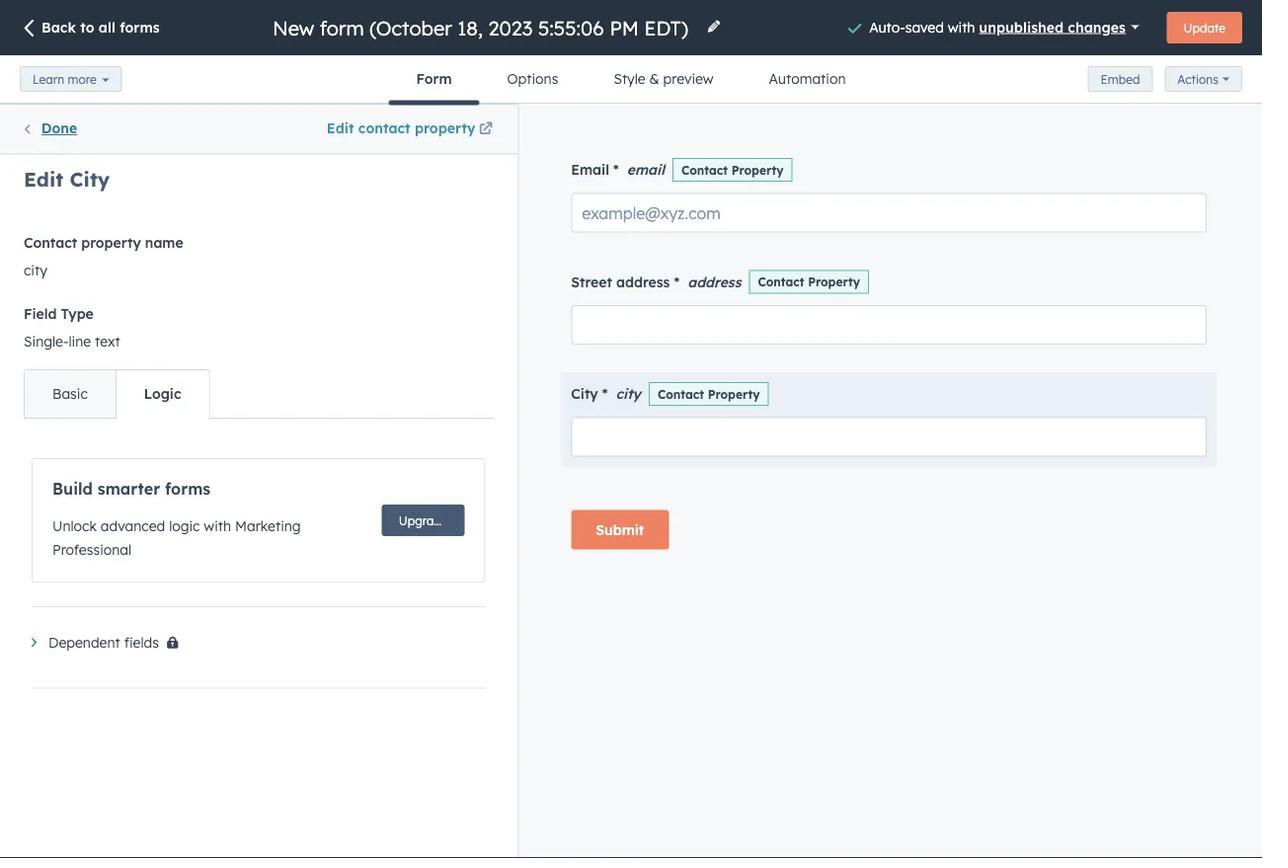 Task type: describe. For each thing, give the bounding box(es) containing it.
existing properties
[[65, 120, 194, 137]]

style
[[614, 70, 646, 87]]

unpublished changes
[[979, 18, 1126, 35]]

dependent
[[48, 634, 120, 651]]

navigation containing existing properties
[[0, 104, 517, 153]]

fields
[[124, 634, 159, 651]]

frequently used properties
[[40, 274, 227, 291]]

unlock advanced logic with marketing professional
[[52, 518, 301, 559]]

existing
[[65, 120, 120, 137]]

create new
[[351, 120, 424, 137]]

marketing
[[235, 518, 301, 535]]

basic link
[[25, 370, 115, 418]]

learn more button
[[20, 66, 122, 92]]

unpublished
[[979, 18, 1064, 35]]

embed button
[[1088, 66, 1153, 92]]

form button
[[389, 55, 480, 105]]

to
[[80, 19, 94, 36]]

advanced
[[101, 518, 165, 535]]

edit for edit city
[[24, 167, 63, 192]]

none field inside page section element
[[271, 14, 694, 41]]

update button
[[1167, 12, 1243, 43]]

back to all forms link
[[20, 18, 160, 40]]

caret image
[[32, 638, 37, 647]]

link opens in a new window image
[[479, 123, 493, 137]]

number
[[159, 460, 209, 478]]

single-
[[24, 333, 69, 350]]

edit contact property
[[327, 120, 476, 137]]

state/region
[[115, 602, 202, 620]]

name for last name
[[146, 365, 183, 383]]

&
[[649, 70, 659, 87]]

frequently used properties button
[[24, 271, 493, 294]]

auto-saved with
[[869, 18, 979, 35]]

options
[[507, 70, 558, 87]]

text
[[95, 333, 120, 350]]

create new button
[[258, 105, 516, 152]]

logic
[[144, 385, 181, 402]]

logic
[[169, 518, 200, 535]]

tab list containing basic
[[24, 369, 210, 419]]

actions
[[1178, 72, 1219, 87]]

field
[[24, 305, 57, 322]]

build
[[52, 479, 93, 499]]

embed
[[1101, 72, 1140, 86]]

more
[[68, 72, 96, 86]]

properties inside button
[[124, 120, 194, 137]]

city
[[70, 167, 110, 192]]

style & preview button
[[586, 55, 741, 103]]



Task type: locate. For each thing, give the bounding box(es) containing it.
edit city
[[24, 167, 110, 192]]

existing properties button
[[1, 105, 258, 152]]

0 horizontal spatial edit
[[24, 167, 63, 192]]

navigation
[[389, 55, 874, 105], [0, 104, 517, 153]]

link opens in a new window image
[[479, 118, 493, 142]]

last
[[115, 365, 142, 383]]

1 vertical spatial forms
[[165, 479, 211, 499]]

1 horizontal spatial edit
[[327, 120, 354, 137]]

1 vertical spatial edit
[[24, 167, 63, 192]]

used
[[119, 274, 151, 291]]

logic link
[[115, 370, 209, 418]]

country/region
[[115, 650, 219, 667]]

back to all forms
[[41, 19, 160, 36]]

actions button
[[1165, 66, 1243, 92]]

phone number
[[115, 460, 209, 478]]

0 vertical spatial name
[[145, 234, 183, 251]]

learn
[[33, 72, 64, 86]]

dependent fields button
[[32, 631, 485, 656]]

0 vertical spatial forms
[[120, 19, 160, 36]]

name right first
[[147, 318, 184, 335]]

single-line text
[[24, 333, 120, 350]]

navigation inside page section element
[[389, 55, 874, 105]]

automation
[[769, 70, 846, 87]]

property up frequently used properties
[[81, 234, 141, 251]]

0 horizontal spatial forms
[[120, 19, 160, 36]]

auto-
[[869, 18, 905, 35]]

saved
[[905, 18, 944, 35]]

properties right used
[[156, 274, 227, 291]]

city
[[24, 262, 47, 279]]

0 vertical spatial with
[[948, 18, 975, 35]]

dependent fields
[[48, 634, 159, 651]]

edit
[[327, 120, 354, 137], [24, 167, 63, 192]]

upgrade
[[399, 513, 448, 528]]

name
[[145, 234, 183, 251], [147, 318, 184, 335], [146, 365, 183, 383]]

options button
[[480, 55, 586, 103]]

done
[[41, 120, 77, 137]]

line
[[69, 333, 91, 350]]

professional
[[52, 541, 132, 559]]

0 horizontal spatial property
[[81, 234, 141, 251]]

1 vertical spatial properties
[[156, 274, 227, 291]]

unpublished changes button
[[979, 13, 1139, 41]]

name for first name
[[147, 318, 184, 335]]

1 horizontal spatial with
[[948, 18, 975, 35]]

properties inside "dropdown button"
[[156, 274, 227, 291]]

with
[[948, 18, 975, 35], [204, 518, 231, 535]]

contact property name
[[24, 234, 183, 251]]

edit for edit contact property
[[327, 120, 354, 137]]

2 vertical spatial name
[[146, 365, 183, 383]]

build smarter forms
[[52, 479, 211, 499]]

0 vertical spatial edit
[[327, 120, 354, 137]]

1 vertical spatial property
[[81, 234, 141, 251]]

automation button
[[741, 55, 874, 103]]

form
[[416, 70, 452, 87]]

phone
[[115, 460, 155, 478]]

update
[[1184, 20, 1226, 35]]

forms down the number
[[165, 479, 211, 499]]

create
[[351, 120, 394, 137]]

last name
[[115, 365, 183, 383]]

back
[[41, 19, 76, 36]]

unlock
[[52, 518, 97, 535]]

first name
[[115, 318, 184, 335]]

search properties search field
[[24, 184, 493, 223]]

forms inside page section element
[[120, 19, 160, 36]]

frequently
[[40, 274, 115, 291]]

0 vertical spatial properties
[[124, 120, 194, 137]]

smarter
[[98, 479, 160, 499]]

page section element
[[0, 0, 1262, 105]]

field type
[[24, 305, 94, 322]]

new
[[398, 120, 424, 137]]

contact
[[358, 120, 411, 137]]

with inside the unlock advanced logic with marketing professional
[[204, 518, 231, 535]]

property
[[415, 120, 476, 137], [81, 234, 141, 251]]

properties right existing
[[124, 120, 194, 137]]

forms
[[120, 19, 160, 36], [165, 479, 211, 499]]

properties
[[124, 120, 194, 137], [156, 274, 227, 291]]

with inside page section element
[[948, 18, 975, 35]]

contact
[[24, 234, 77, 251]]

None field
[[271, 14, 694, 41]]

1 vertical spatial with
[[204, 518, 231, 535]]

style & preview
[[614, 70, 714, 87]]

changes
[[1068, 18, 1126, 35]]

preview
[[663, 70, 714, 87]]

edit left city
[[24, 167, 63, 192]]

0 vertical spatial property
[[415, 120, 476, 137]]

upgrade button
[[382, 505, 464, 536]]

learn more
[[33, 72, 96, 86]]

with right logic
[[204, 518, 231, 535]]

type
[[61, 305, 94, 322]]

1 vertical spatial name
[[147, 318, 184, 335]]

name up the logic
[[146, 365, 183, 383]]

dependent fields button
[[32, 631, 485, 664]]

name up used
[[145, 234, 183, 251]]

done button
[[21, 117, 77, 142]]

tab list
[[24, 369, 210, 419]]

1 horizontal spatial property
[[415, 120, 476, 137]]

1 horizontal spatial forms
[[165, 479, 211, 499]]

property left link opens in a new window image
[[415, 120, 476, 137]]

with right saved
[[948, 18, 975, 35]]

0 horizontal spatial with
[[204, 518, 231, 535]]

all
[[99, 19, 116, 36]]

basic
[[52, 385, 88, 402]]

navigation containing form
[[389, 55, 874, 105]]

first
[[115, 318, 143, 335]]

forms right all
[[120, 19, 160, 36]]

edit left contact
[[327, 120, 354, 137]]



Task type: vqa. For each thing, say whether or not it's contained in the screenshot.
DONE button at top left
yes



